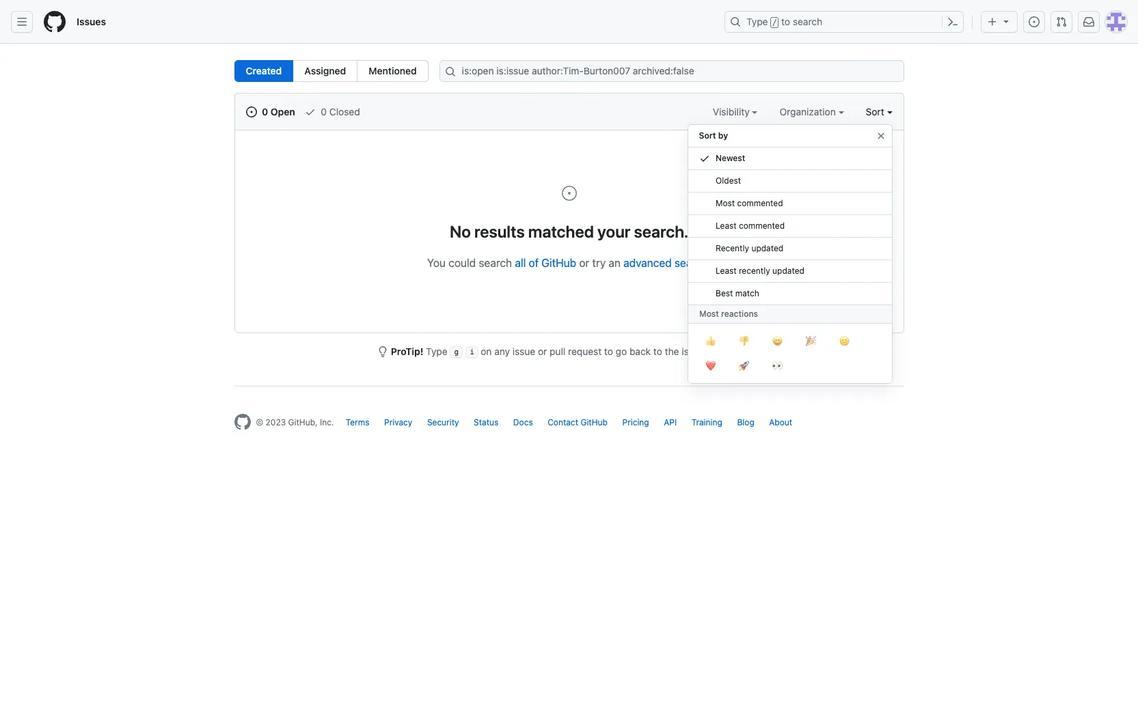 Task type: vqa. For each thing, say whether or not it's contained in the screenshot.
"draggable pane splitter" Slider
no



Task type: locate. For each thing, give the bounding box(es) containing it.
0 closed
[[318, 106, 360, 118]]

issue opened image up no results matched your search.
[[561, 185, 577, 202]]

sort inside popup button
[[866, 106, 885, 118]]

0 closed link
[[305, 105, 360, 119]]

on
[[481, 346, 492, 358]]

👀
[[772, 359, 783, 373]]

1 vertical spatial or
[[538, 346, 547, 358]]

issues
[[77, 16, 106, 27]]

1 0 from the left
[[262, 106, 268, 118]]

search.
[[634, 222, 689, 241]]

0 vertical spatial updated
[[751, 243, 783, 254]]

2 horizontal spatial search
[[793, 16, 823, 27]]

sort for sort by
[[699, 131, 716, 141]]

2 0 from the left
[[321, 106, 327, 118]]

0 vertical spatial most
[[716, 198, 735, 209]]

docs
[[513, 418, 533, 428]]

most reactions
[[699, 309, 758, 319]]

of
[[529, 257, 539, 269]]

1 horizontal spatial 0
[[321, 106, 327, 118]]

newest
[[716, 153, 745, 163]]

the
[[665, 346, 679, 358]]

homepage image
[[44, 11, 66, 33]]

an
[[609, 257, 621, 269]]

.
[[708, 257, 711, 269]]

privacy
[[384, 418, 413, 428]]

1 horizontal spatial check image
[[699, 153, 710, 164]]

most down oldest
[[716, 198, 735, 209]]

1 vertical spatial sort
[[699, 131, 716, 141]]

sort inside menu
[[699, 131, 716, 141]]

recently
[[716, 243, 749, 254]]

😄
[[772, 334, 783, 348]]

issues element
[[234, 60, 429, 82]]

github,
[[288, 418, 318, 428]]

training link
[[692, 418, 723, 428]]

or left try
[[579, 257, 590, 269]]

0 horizontal spatial issue
[[513, 346, 536, 358]]

to right /
[[782, 16, 790, 27]]

least
[[716, 221, 736, 231], [716, 266, 736, 276]]

protip!
[[391, 346, 423, 358]]

0 horizontal spatial github
[[542, 257, 577, 269]]

1 least from the top
[[716, 221, 736, 231]]

0
[[262, 106, 268, 118], [321, 106, 327, 118]]

search left all
[[479, 257, 512, 269]]

0 horizontal spatial type
[[426, 346, 448, 358]]

2 least from the top
[[716, 266, 736, 276]]

pricing link
[[623, 418, 649, 428]]

0 vertical spatial type
[[747, 16, 768, 27]]

to
[[782, 16, 790, 27], [604, 346, 613, 358], [654, 346, 662, 358]]

could
[[449, 257, 476, 269]]

1 horizontal spatial sort
[[866, 106, 885, 118]]

1 vertical spatial check image
[[699, 153, 710, 164]]

1 horizontal spatial to
[[654, 346, 662, 358]]

0 vertical spatial sort
[[866, 106, 885, 118]]

0 for closed
[[321, 106, 327, 118]]

least up recently
[[716, 221, 736, 231]]

🎉
[[806, 334, 816, 348]]

no results matched your search.
[[450, 222, 689, 241]]

assigned link
[[293, 60, 358, 82]]

no
[[450, 222, 471, 241]]

©
[[256, 418, 263, 428]]

go
[[616, 346, 627, 358]]

security link
[[427, 418, 459, 428]]

updated up 'least recently updated' on the top right
[[751, 243, 783, 254]]

most commented
[[716, 198, 783, 209]]

1 horizontal spatial issue opened image
[[1029, 16, 1040, 27]]

2023
[[266, 418, 286, 428]]

commented
[[737, 198, 783, 209], [739, 221, 785, 231]]

0 open
[[259, 106, 295, 118]]

most
[[716, 198, 735, 209], [699, 309, 719, 319]]

organization button
[[780, 105, 844, 119]]

1 vertical spatial commented
[[739, 221, 785, 231]]

check image
[[305, 107, 316, 118], [699, 153, 710, 164]]

sort for sort
[[866, 106, 885, 118]]

issue opened image
[[246, 107, 257, 118]]

advanced search link
[[624, 257, 708, 269]]

0 vertical spatial commented
[[737, 198, 783, 209]]

recently
[[739, 266, 770, 276]]

0 left the closed
[[321, 106, 327, 118]]

1 horizontal spatial issue
[[682, 346, 705, 358]]

1 horizontal spatial search
[[675, 257, 708, 269]]

oldest link
[[688, 170, 892, 193]]

updated
[[751, 243, 783, 254], [772, 266, 804, 276]]

1 vertical spatial updated
[[772, 266, 804, 276]]

issue opened image left git pull request "image"
[[1029, 16, 1040, 27]]

0 vertical spatial or
[[579, 257, 590, 269]]

1 vertical spatial type
[[426, 346, 448, 358]]

sort
[[866, 106, 885, 118], [699, 131, 716, 141]]

github right of
[[542, 257, 577, 269]]

1 vertical spatial issue opened image
[[561, 185, 577, 202]]

matched
[[528, 222, 594, 241]]

1 vertical spatial github
[[581, 418, 608, 428]]

mentioned
[[369, 65, 417, 77]]

git pull request image
[[1056, 16, 1067, 27]]

or
[[579, 257, 590, 269], [538, 346, 547, 358]]

least commented link
[[688, 215, 892, 238]]

issue
[[513, 346, 536, 358], [682, 346, 705, 358]]

type left the g
[[426, 346, 448, 358]]

updated down recently updated link
[[772, 266, 804, 276]]

check image for "0 closed" link
[[305, 107, 316, 118]]

mentioned link
[[357, 60, 429, 82]]

0 vertical spatial least
[[716, 221, 736, 231]]

github
[[542, 257, 577, 269], [581, 418, 608, 428]]

0 horizontal spatial sort
[[699, 131, 716, 141]]

0 horizontal spatial 0
[[262, 106, 268, 118]]

👍
[[705, 334, 716, 348]]

0 vertical spatial check image
[[305, 107, 316, 118]]

least right the .
[[716, 266, 736, 276]]

github right contact
[[581, 418, 608, 428]]

you could search all of github or try an advanced search .
[[427, 257, 711, 269]]

light bulb image
[[377, 347, 388, 358]]

by
[[718, 131, 728, 141]]

sort up close menu image
[[866, 106, 885, 118]]

sort left by
[[699, 131, 716, 141]]

reactions
[[721, 309, 758, 319]]

close menu image
[[876, 131, 886, 142]]

contact github link
[[548, 418, 608, 428]]

results
[[475, 222, 525, 241]]

commented inside most commented link
[[737, 198, 783, 209]]

least for least recently updated
[[716, 266, 736, 276]]

🚀
[[739, 359, 749, 373]]

check image down sort by
[[699, 153, 710, 164]]

inc.
[[320, 418, 334, 428]]

issue left 👍
[[682, 346, 705, 358]]

1 horizontal spatial type
[[747, 16, 768, 27]]

search
[[793, 16, 823, 27], [479, 257, 512, 269], [675, 257, 708, 269]]

to left the go
[[604, 346, 613, 358]]

contact github
[[548, 418, 608, 428]]

search down search.
[[675, 257, 708, 269]]

check image right open
[[305, 107, 316, 118]]

closed
[[329, 106, 360, 118]]

0 horizontal spatial check image
[[305, 107, 316, 118]]

1 vertical spatial most
[[699, 309, 719, 319]]

issue opened image
[[1029, 16, 1040, 27], [561, 185, 577, 202]]

issue right the any on the left of page
[[513, 346, 536, 358]]

0 for open
[[262, 106, 268, 118]]

1 vertical spatial least
[[716, 266, 736, 276]]

type left /
[[747, 16, 768, 27]]

organization
[[780, 106, 839, 118]]

i
[[470, 348, 474, 357]]

g
[[454, 348, 459, 357]]

0 vertical spatial github
[[542, 257, 577, 269]]

least recently updated
[[716, 266, 804, 276]]

terms
[[346, 418, 370, 428]]

search right /
[[793, 16, 823, 27]]

most commented link
[[688, 193, 892, 215]]

check image inside the newest link
[[699, 153, 710, 164]]

to left 'the'
[[654, 346, 662, 358]]

commented inside least commented link
[[739, 221, 785, 231]]

0 right issue opened image
[[262, 106, 268, 118]]

assigned
[[304, 65, 346, 77]]

triangle down image
[[1001, 16, 1012, 27]]

check image inside "0 closed" link
[[305, 107, 316, 118]]

🚀 link
[[727, 354, 761, 379]]

0 horizontal spatial to
[[604, 346, 613, 358]]

most for most reactions
[[699, 309, 719, 319]]

advanced
[[624, 257, 672, 269]]

recently updated
[[716, 243, 783, 254]]

commented up recently updated
[[739, 221, 785, 231]]

commented up least commented
[[737, 198, 783, 209]]

most down best
[[699, 309, 719, 319]]

or left pull
[[538, 346, 547, 358]]



Task type: describe. For each thing, give the bounding box(es) containing it.
security
[[427, 418, 459, 428]]

listing
[[707, 346, 734, 358]]

least commented
[[716, 221, 785, 231]]

1 issue from the left
[[513, 346, 536, 358]]

all
[[515, 257, 526, 269]]

commented for least commented
[[739, 221, 785, 231]]

visibility
[[713, 106, 752, 118]]

blog
[[737, 418, 755, 428]]

most for most commented
[[716, 198, 735, 209]]

sort button
[[866, 105, 893, 119]]

api link
[[664, 418, 677, 428]]

0 vertical spatial issue opened image
[[1029, 16, 1040, 27]]

/
[[772, 18, 777, 27]]

0 horizontal spatial issue opened image
[[561, 185, 577, 202]]

homepage image
[[234, 415, 251, 431]]

sort by
[[699, 131, 728, 141]]

sort by menu
[[688, 119, 893, 395]]

0 horizontal spatial search
[[479, 257, 512, 269]]

oldest
[[716, 176, 741, 186]]

notifications image
[[1084, 16, 1095, 27]]

1 horizontal spatial github
[[581, 418, 608, 428]]

2 issue from the left
[[682, 346, 705, 358]]

1 horizontal spatial or
[[579, 257, 590, 269]]

best
[[716, 289, 733, 299]]

command palette image
[[948, 16, 959, 27]]

best match link
[[688, 283, 892, 306]]

type / to search
[[747, 16, 823, 27]]

0 open link
[[246, 105, 295, 119]]

back
[[630, 346, 651, 358]]

terms link
[[346, 418, 370, 428]]

request
[[568, 346, 602, 358]]

visibility button
[[713, 105, 758, 119]]

❤️ link
[[694, 354, 727, 379]]

🎉 link
[[794, 330, 828, 354]]

page.
[[736, 346, 761, 358]]

check image for the newest link
[[699, 153, 710, 164]]

all of github link
[[515, 257, 577, 269]]

least recently updated link
[[688, 261, 892, 283]]

about link
[[769, 418, 793, 428]]

😕
[[839, 334, 850, 348]]

match
[[735, 289, 759, 299]]

training
[[692, 418, 723, 428]]

i on any issue or pull request to go back to the issue listing page.
[[470, 346, 761, 358]]

your
[[598, 222, 631, 241]]

0 horizontal spatial or
[[538, 346, 547, 358]]

👀 link
[[761, 354, 794, 379]]

status link
[[474, 418, 499, 428]]

pull
[[550, 346, 566, 358]]

👍 link
[[694, 330, 727, 354]]

© 2023 github, inc.
[[256, 418, 334, 428]]

open
[[271, 106, 295, 118]]

blog link
[[737, 418, 755, 428]]

status
[[474, 418, 499, 428]]

about
[[769, 418, 793, 428]]

2 horizontal spatial to
[[782, 16, 790, 27]]

👎 link
[[727, 330, 761, 354]]

protip! type g
[[391, 346, 459, 358]]

contact
[[548, 418, 579, 428]]

Issues search field
[[439, 60, 904, 82]]

docs link
[[513, 418, 533, 428]]

Search all issues text field
[[439, 60, 904, 82]]

👎
[[739, 334, 749, 348]]

least for least commented
[[716, 221, 736, 231]]

search image
[[445, 66, 456, 77]]

commented for most commented
[[737, 198, 783, 209]]

best match
[[716, 289, 759, 299]]

❤️
[[705, 359, 716, 373]]

newest link
[[688, 148, 892, 170]]

😕 link
[[828, 330, 861, 354]]

you
[[427, 257, 446, 269]]

api
[[664, 418, 677, 428]]

plus image
[[987, 16, 998, 27]]

privacy link
[[384, 418, 413, 428]]



